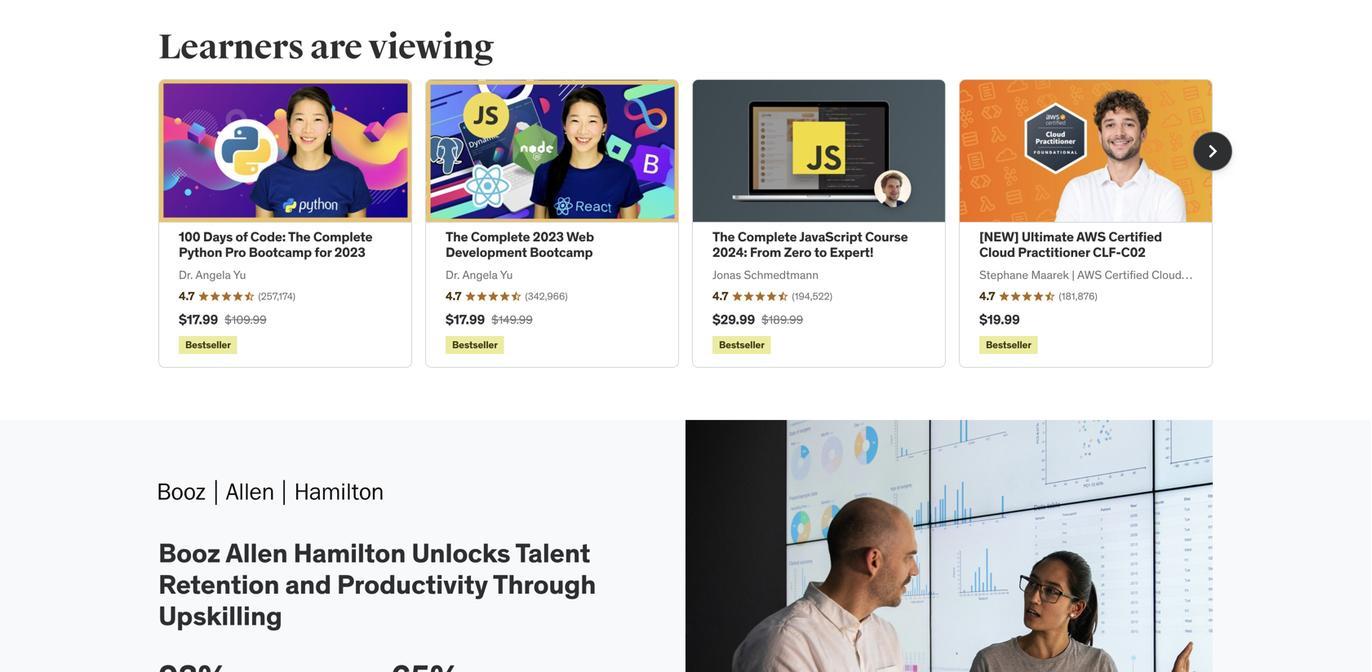 Task type: locate. For each thing, give the bounding box(es) containing it.
zero
[[784, 244, 812, 261]]

100 days of code: the complete python pro bootcamp for 2023
[[179, 229, 373, 261]]

complete inside the complete 2023 web development bootcamp
[[471, 229, 530, 245]]

viewing
[[368, 26, 494, 69]]

next image
[[1200, 139, 1226, 165]]

development
[[446, 244, 527, 261]]

[new] ultimate aws certified cloud practitioner clf-c02 link
[[980, 229, 1162, 261]]

the inside the complete 2023 web development bootcamp
[[446, 229, 468, 245]]

1 complete from the left
[[313, 229, 373, 245]]

complete inside the complete javascript course 2024: from zero to expert!
[[738, 229, 797, 245]]

2023 inside 100 days of code: the complete python pro bootcamp for 2023
[[334, 244, 366, 261]]

the complete javascript course 2024: from zero to expert!
[[713, 229, 908, 261]]

booz allen hamilton image
[[158, 473, 383, 512]]

of
[[235, 229, 248, 245]]

1 bootcamp from the left
[[249, 244, 312, 261]]

bootcamp right the development
[[530, 244, 593, 261]]

bootcamp right of
[[249, 244, 312, 261]]

c02
[[1121, 244, 1146, 261]]

clf-
[[1093, 244, 1121, 261]]

python
[[179, 244, 222, 261]]

0 horizontal spatial bootcamp
[[249, 244, 312, 261]]

1 horizontal spatial bootcamp
[[530, 244, 593, 261]]

2023 right for
[[334, 244, 366, 261]]

1 the from the left
[[288, 229, 311, 245]]

hamilton
[[293, 537, 406, 570]]

2 horizontal spatial complete
[[738, 229, 797, 245]]

ultimate
[[1022, 229, 1074, 245]]

the inside the complete javascript course 2024: from zero to expert!
[[713, 229, 735, 245]]

0 horizontal spatial 2023
[[334, 244, 366, 261]]

1 horizontal spatial the
[[446, 229, 468, 245]]

days
[[203, 229, 233, 245]]

for
[[315, 244, 332, 261]]

[new] ultimate aws certified cloud practitioner clf-c02
[[980, 229, 1162, 261]]

3 complete from the left
[[738, 229, 797, 245]]

allen
[[226, 537, 288, 570]]

bootcamp
[[249, 244, 312, 261], [530, 244, 593, 261]]

carousel element
[[158, 79, 1233, 368]]

complete for 2024:
[[738, 229, 797, 245]]

the complete 2023 web development bootcamp link
[[446, 229, 594, 261]]

the for development
[[446, 229, 468, 245]]

2 complete from the left
[[471, 229, 530, 245]]

practitioner
[[1018, 244, 1090, 261]]

1 horizontal spatial 2023
[[533, 229, 564, 245]]

2023 left web
[[533, 229, 564, 245]]

code:
[[250, 229, 286, 245]]

the
[[288, 229, 311, 245], [446, 229, 468, 245], [713, 229, 735, 245]]

the complete javascript course 2024: from zero to expert! link
[[713, 229, 908, 261]]

2 the from the left
[[446, 229, 468, 245]]

2 horizontal spatial the
[[713, 229, 735, 245]]

3 the from the left
[[713, 229, 735, 245]]

1 horizontal spatial complete
[[471, 229, 530, 245]]

booz allen hamilton unlocks talent retention and productivity through upskilling
[[158, 537, 596, 633]]

complete
[[313, 229, 373, 245], [471, 229, 530, 245], [738, 229, 797, 245]]

2023
[[533, 229, 564, 245], [334, 244, 366, 261]]

pro
[[225, 244, 246, 261]]

learners
[[158, 26, 304, 69]]

bootcamp inside the complete 2023 web development bootcamp
[[530, 244, 593, 261]]

0 horizontal spatial the
[[288, 229, 311, 245]]

2 bootcamp from the left
[[530, 244, 593, 261]]

0 horizontal spatial complete
[[313, 229, 373, 245]]

cloud
[[980, 244, 1015, 261]]



Task type: describe. For each thing, give the bounding box(es) containing it.
2024:
[[713, 244, 747, 261]]

unlocks
[[412, 537, 510, 570]]

bootcamp inside 100 days of code: the complete python pro bootcamp for 2023
[[249, 244, 312, 261]]

web
[[566, 229, 594, 245]]

productivity
[[337, 569, 488, 601]]

certified
[[1109, 229, 1162, 245]]

booz
[[158, 537, 221, 570]]

are
[[310, 26, 362, 69]]

retention
[[158, 569, 280, 601]]

2023 inside the complete 2023 web development bootcamp
[[533, 229, 564, 245]]

upskilling
[[158, 600, 282, 633]]

100 days of code: the complete python pro bootcamp for 2023 link
[[179, 229, 373, 261]]

complete for development
[[471, 229, 530, 245]]

expert!
[[830, 244, 874, 261]]

and
[[285, 569, 331, 601]]

aws
[[1077, 229, 1106, 245]]

the inside 100 days of code: the complete python pro bootcamp for 2023
[[288, 229, 311, 245]]

javascript
[[799, 229, 863, 245]]

learners are viewing
[[158, 26, 494, 69]]

100
[[179, 229, 200, 245]]

from
[[750, 244, 781, 261]]

[new]
[[980, 229, 1019, 245]]

to
[[814, 244, 827, 261]]

talent
[[515, 537, 590, 570]]

complete inside 100 days of code: the complete python pro bootcamp for 2023
[[313, 229, 373, 245]]

the complete 2023 web development bootcamp
[[446, 229, 594, 261]]

the for 2024:
[[713, 229, 735, 245]]

through
[[493, 569, 596, 601]]

course
[[865, 229, 908, 245]]



Task type: vqa. For each thing, say whether or not it's contained in the screenshot.
the English. to the left
no



